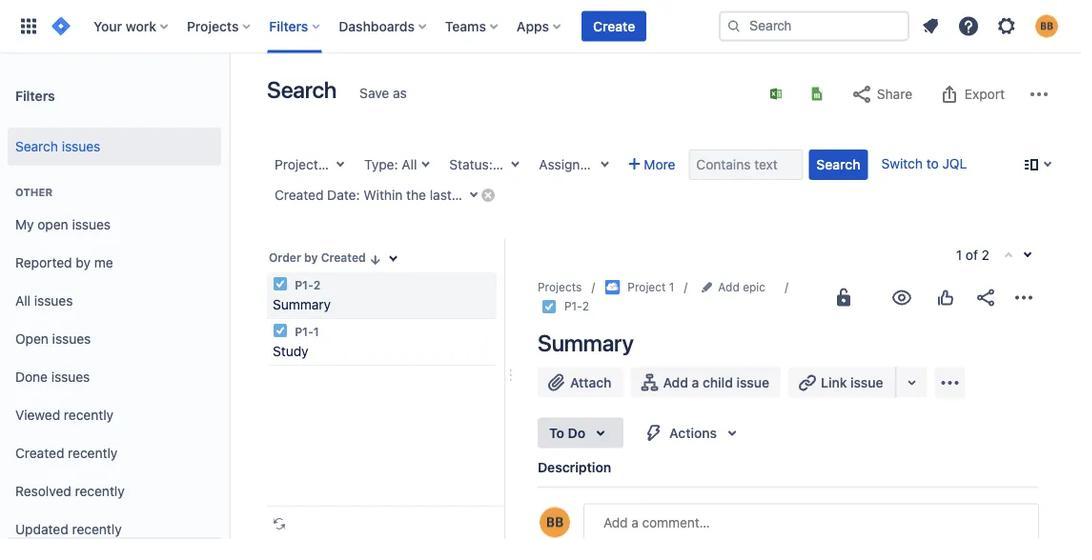 Task type: vqa. For each thing, say whether or not it's contained in the screenshot.
Find and replace icon
no



Task type: describe. For each thing, give the bounding box(es) containing it.
other group
[[8, 166, 221, 540]]

all issues link
[[8, 282, 221, 320]]

create button
[[582, 11, 647, 41]]

switch
[[882, 156, 923, 172]]

actions image
[[1013, 286, 1035, 309]]

created for created recently
[[15, 446, 64, 462]]

1 vertical spatial filters
[[15, 87, 55, 103]]

resolved
[[15, 484, 71, 500]]

add a child issue button
[[631, 368, 781, 398]]

dashboards
[[339, 18, 415, 34]]

date:
[[327, 187, 360, 203]]

my open issues link
[[8, 206, 221, 244]]

search button
[[809, 150, 868, 180]]

order by created
[[269, 251, 366, 265]]

share
[[877, 86, 912, 102]]

2 horizontal spatial 1
[[956, 247, 962, 263]]

reported
[[15, 255, 72, 271]]

your profile and settings image
[[1035, 15, 1058, 38]]

projects for projects link
[[538, 280, 582, 294]]

project 1 image
[[605, 280, 620, 295]]

by for order
[[304, 251, 318, 265]]

projects button
[[181, 11, 258, 41]]

search issues group
[[8, 122, 221, 172]]

1 for p1-1
[[313, 325, 319, 338]]

dashboards button
[[333, 11, 434, 41]]

all issues
[[15, 293, 73, 309]]

watch options: you are not watching this issue, 0 people watching image
[[891, 286, 913, 309]]

issues for all issues
[[34, 293, 73, 309]]

teams
[[445, 18, 486, 34]]

updated recently link
[[8, 511, 221, 540]]

epic
[[743, 280, 766, 294]]

p1-1
[[292, 325, 319, 338]]

me
[[94, 255, 113, 271]]

1 vertical spatial p1-2
[[564, 300, 589, 313]]

add a description...
[[538, 486, 657, 502]]

profile image of bob builder image
[[540, 508, 570, 538]]

open issues link
[[8, 320, 221, 358]]

open issues
[[15, 331, 91, 347]]

Add a comment… field
[[584, 504, 1039, 540]]

p1- for summary
[[295, 278, 313, 292]]

settings image
[[995, 15, 1018, 38]]

open
[[37, 217, 68, 233]]

done issues link
[[8, 358, 221, 397]]

appswitcher icon image
[[17, 15, 40, 38]]

status: all
[[449, 157, 512, 173]]

switch to jql
[[882, 156, 967, 172]]

jql
[[942, 156, 967, 172]]

my
[[15, 217, 34, 233]]

project
[[628, 280, 666, 294]]

apps button
[[511, 11, 568, 41]]

to do
[[549, 425, 586, 441]]

add app image
[[939, 372, 962, 395]]

more button
[[621, 150, 683, 180]]

add a child issue
[[663, 375, 769, 391]]

primary element
[[11, 0, 719, 53]]

more
[[644, 157, 675, 173]]

done
[[15, 370, 48, 385]]

link web pages and more image
[[901, 372, 923, 394]]

add for add a child issue
[[663, 375, 688, 391]]

other
[[15, 186, 53, 199]]

viewed
[[15, 408, 60, 423]]

the
[[406, 187, 426, 203]]

actions button
[[631, 418, 755, 449]]

days
[[525, 187, 554, 203]]

recently for viewed recently
[[64, 408, 114, 423]]

project:
[[275, 157, 322, 173]]

issues for search issues
[[62, 139, 100, 155]]

viewed recently
[[15, 408, 114, 423]]

link
[[821, 375, 847, 391]]

Search issues using keywords text field
[[689, 150, 803, 180]]

actions
[[669, 425, 717, 441]]

next issue 'p1-1' ( type 'j' ) image
[[1020, 248, 1035, 263]]

to
[[549, 425, 564, 441]]

done issues
[[15, 370, 90, 385]]

open in microsoft excel image
[[768, 86, 784, 102]]

attach button
[[538, 368, 623, 398]]

0 horizontal spatial summary
[[273, 297, 331, 313]]

all for status: all
[[496, 157, 512, 173]]

1 vertical spatial created
[[321, 251, 366, 265]]

your work button
[[88, 11, 175, 41]]

vote options: no one has voted for this issue yet. image
[[934, 286, 957, 309]]

all for type: all
[[402, 157, 417, 173]]

your
[[93, 18, 122, 34]]

do
[[568, 425, 586, 441]]

switch to jql link
[[882, 156, 967, 172]]

work
[[126, 18, 156, 34]]

create
[[593, 18, 635, 34]]

remove criteria image
[[481, 187, 496, 203]]

assignee: all
[[539, 157, 618, 173]]

updated
[[15, 522, 68, 538]]

description...
[[577, 486, 657, 502]]



Task type: locate. For each thing, give the bounding box(es) containing it.
by right order
[[304, 251, 318, 265]]

type:
[[364, 157, 398, 173]]

summary
[[273, 297, 331, 313], [538, 330, 634, 356]]

a inside button
[[692, 375, 699, 391]]

1 horizontal spatial filters
[[269, 18, 308, 34]]

add for add epic
[[718, 280, 740, 294]]

1 vertical spatial projects
[[538, 280, 582, 294]]

my open issues
[[15, 217, 111, 233]]

0 vertical spatial summary
[[273, 297, 331, 313]]

1 horizontal spatial add
[[663, 375, 688, 391]]

0 vertical spatial a
[[692, 375, 699, 391]]

add for add a description...
[[538, 486, 562, 502]]

project 1
[[628, 280, 674, 294]]

0 vertical spatial 1
[[956, 247, 962, 263]]

attach
[[570, 375, 612, 391]]

0 horizontal spatial issue
[[737, 375, 769, 391]]

teams button
[[439, 11, 505, 41]]

2 vertical spatial 1
[[313, 325, 319, 338]]

link issue
[[821, 375, 883, 391]]

0 vertical spatial p1-
[[295, 278, 313, 292]]

issues
[[62, 139, 100, 155], [72, 217, 111, 233], [34, 293, 73, 309], [52, 331, 91, 347], [51, 370, 90, 385]]

type: all
[[364, 157, 417, 173]]

within
[[364, 187, 403, 203]]

created
[[275, 187, 324, 203], [321, 251, 366, 265], [15, 446, 64, 462]]

small image
[[368, 252, 383, 267]]

to do button
[[538, 418, 624, 449]]

2 issue from the left
[[851, 375, 883, 391]]

search for search issues
[[15, 139, 58, 155]]

jira software image
[[50, 15, 72, 38], [50, 15, 72, 38]]

filters
[[269, 18, 308, 34], [15, 87, 55, 103]]

issues for open issues
[[52, 331, 91, 347]]

projects up sidebar navigation icon
[[187, 18, 239, 34]]

0 horizontal spatial 1
[[313, 325, 319, 338]]

p1-2 down projects link
[[564, 300, 589, 313]]

1 horizontal spatial issue
[[851, 375, 883, 391]]

all right the 'status:'
[[496, 157, 512, 173]]

1 horizontal spatial by
[[304, 251, 318, 265]]

open in google sheets image
[[809, 86, 825, 102]]

issues inside group
[[62, 139, 100, 155]]

all right assignee:
[[603, 157, 618, 173]]

study
[[273, 344, 309, 359]]

your work
[[93, 18, 156, 34]]

to
[[926, 156, 939, 172]]

1 horizontal spatial projects
[[538, 280, 582, 294]]

1 horizontal spatial summary
[[538, 330, 634, 356]]

2 horizontal spatial search
[[817, 157, 861, 173]]

resolved recently
[[15, 484, 125, 500]]

a
[[692, 375, 699, 391], [566, 486, 573, 502]]

sidebar navigation image
[[208, 76, 250, 114]]

banner containing your work
[[0, 0, 1081, 53]]

issue inside "link issue" button
[[851, 375, 883, 391]]

p1- for study
[[295, 325, 313, 338]]

projects for the projects dropdown button
[[187, 18, 239, 34]]

all for assignee: all
[[603, 157, 618, 173]]

p1- right task image
[[295, 278, 313, 292]]

share image
[[974, 286, 997, 309]]

0 vertical spatial created
[[275, 187, 324, 203]]

p1-
[[295, 278, 313, 292], [564, 300, 582, 313], [295, 325, 313, 338]]

1 horizontal spatial 1
[[669, 280, 674, 294]]

summary up p1-1
[[273, 297, 331, 313]]

save as button
[[350, 78, 416, 109]]

search issues link
[[8, 128, 221, 166]]

1 vertical spatial summary
[[538, 330, 634, 356]]

description
[[538, 460, 611, 475]]

link issue button
[[789, 368, 897, 398]]

Search field
[[719, 11, 910, 41]]

save as
[[360, 85, 407, 101]]

1 vertical spatial a
[[566, 486, 573, 502]]

a for child
[[692, 375, 699, 391]]

4
[[455, 187, 464, 203]]

add epic button
[[697, 277, 771, 297]]

not available - this is the first issue image
[[1001, 249, 1016, 264]]

0 vertical spatial task image
[[542, 299, 557, 314]]

all inside other group
[[15, 293, 31, 309]]

1 vertical spatial add
[[663, 375, 688, 391]]

recently for created recently
[[68, 446, 118, 462]]

summary down copy link to issue icon
[[538, 330, 634, 356]]

1
[[956, 247, 962, 263], [669, 280, 674, 294], [313, 325, 319, 338]]

0 vertical spatial p1-2
[[292, 278, 321, 292]]

2 vertical spatial p1-
[[295, 325, 313, 338]]

1 horizontal spatial search
[[267, 76, 337, 103]]

notifications image
[[919, 15, 942, 38]]

a for description...
[[566, 486, 573, 502]]

projects link
[[538, 277, 582, 297]]

created recently link
[[8, 435, 221, 473]]

as
[[393, 85, 407, 101]]

p1-2 link
[[564, 297, 589, 317]]

0 horizontal spatial p1-2
[[292, 278, 321, 292]]

add
[[718, 280, 740, 294], [663, 375, 688, 391], [538, 486, 562, 502]]

2 horizontal spatial add
[[718, 280, 740, 294]]

recently down resolved recently link
[[72, 522, 122, 538]]

0 vertical spatial add
[[718, 280, 740, 294]]

0 horizontal spatial filters
[[15, 87, 55, 103]]

open
[[15, 331, 49, 347]]

order
[[269, 251, 301, 265]]

0 horizontal spatial a
[[566, 486, 573, 502]]

issue inside the "add a child issue" button
[[737, 375, 769, 391]]

all right type:
[[402, 157, 417, 173]]

filters up search issues
[[15, 87, 55, 103]]

1 issue from the left
[[737, 375, 769, 391]]

search inside button
[[817, 157, 861, 173]]

search left switch
[[817, 157, 861, 173]]

2 vertical spatial search
[[817, 157, 861, 173]]

issue right child
[[737, 375, 769, 391]]

1 left of
[[956, 247, 962, 263]]

0 horizontal spatial projects
[[187, 18, 239, 34]]

filters right the projects dropdown button
[[269, 18, 308, 34]]

issue right link
[[851, 375, 883, 391]]

recently for resolved recently
[[75, 484, 125, 500]]

banner
[[0, 0, 1081, 53]]

add left 'epic'
[[718, 280, 740, 294]]

reported by me
[[15, 255, 113, 271]]

search down filters dropdown button
[[267, 76, 337, 103]]

add up profile image of bob builder
[[538, 486, 562, 502]]

by
[[304, 251, 318, 265], [76, 255, 91, 271]]

1 horizontal spatial p1-2
[[564, 300, 589, 313]]

p1-2
[[292, 278, 321, 292], [564, 300, 589, 313]]

1 vertical spatial 1
[[669, 280, 674, 294]]

created recently
[[15, 446, 118, 462]]

no restrictions image
[[832, 286, 855, 309]]

2 vertical spatial add
[[538, 486, 562, 502]]

0 horizontal spatial add
[[538, 486, 562, 502]]

search inside group
[[15, 139, 58, 155]]

1 vertical spatial search
[[15, 139, 58, 155]]

assignee:
[[539, 157, 599, 173]]

task image
[[542, 299, 557, 314], [273, 323, 288, 338]]

by for reported
[[76, 255, 91, 271]]

task image up "study"
[[273, 323, 288, 338]]

save
[[360, 85, 389, 101]]

projects
[[187, 18, 239, 34], [538, 280, 582, 294]]

search issues
[[15, 139, 100, 155]]

project 1 link
[[605, 277, 674, 297]]

copy link to issue image
[[585, 299, 601, 314]]

created down project:
[[275, 187, 324, 203]]

task image down projects link
[[542, 299, 557, 314]]

p1- up "study"
[[295, 325, 313, 338]]

created for created date: within the last 4 weeks, 2 days
[[275, 187, 324, 203]]

all up 'date:'
[[326, 157, 341, 173]]

issue
[[737, 375, 769, 391], [851, 375, 883, 391]]

0 vertical spatial projects
[[187, 18, 239, 34]]

1 vertical spatial task image
[[273, 323, 288, 338]]

recently inside "link"
[[68, 446, 118, 462]]

1 right the project
[[669, 280, 674, 294]]

0 horizontal spatial search
[[15, 139, 58, 155]]

search for search button
[[817, 157, 861, 173]]

0 horizontal spatial by
[[76, 255, 91, 271]]

by left me at the left
[[76, 255, 91, 271]]

a left child
[[692, 375, 699, 391]]

task image
[[273, 276, 288, 292]]

add left child
[[663, 375, 688, 391]]

1 of 2
[[956, 247, 990, 263]]

p1- left copy link to issue icon
[[564, 300, 582, 313]]

0 vertical spatial search
[[267, 76, 337, 103]]

issues for done issues
[[51, 370, 90, 385]]

filters button
[[264, 11, 327, 41]]

export button
[[929, 79, 1014, 110]]

1 vertical spatial p1-
[[564, 300, 582, 313]]

1 for project 1
[[669, 280, 674, 294]]

add inside popup button
[[718, 280, 740, 294]]

0 vertical spatial filters
[[269, 18, 308, 34]]

all for project: all
[[326, 157, 341, 173]]

projects up p1-2 link
[[538, 280, 582, 294]]

updated recently
[[15, 522, 122, 538]]

recently
[[64, 408, 114, 423], [68, 446, 118, 462], [75, 484, 125, 500], [72, 522, 122, 538]]

p1-2 right task image
[[292, 278, 321, 292]]

recently up updated recently link
[[75, 484, 125, 500]]

recently down viewed recently link
[[68, 446, 118, 462]]

1 horizontal spatial task image
[[542, 299, 557, 314]]

recently for updated recently
[[72, 522, 122, 538]]

search image
[[727, 19, 742, 34]]

project: all
[[275, 157, 341, 173]]

a down description
[[566, 486, 573, 502]]

all up open
[[15, 293, 31, 309]]

last
[[430, 187, 452, 203]]

created left small icon
[[321, 251, 366, 265]]

search up other
[[15, 139, 58, 155]]

created date: within the last 4 weeks, 2 days
[[275, 187, 554, 203]]

projects inside dropdown button
[[187, 18, 239, 34]]

filters inside filters dropdown button
[[269, 18, 308, 34]]

resolved recently link
[[8, 473, 221, 511]]

created inside "link"
[[15, 446, 64, 462]]

1 horizontal spatial a
[[692, 375, 699, 391]]

order by created link
[[267, 246, 385, 269]]

of
[[966, 247, 978, 263]]

by inside other group
[[76, 255, 91, 271]]

1 down order by created
[[313, 325, 319, 338]]

0 horizontal spatial task image
[[273, 323, 288, 338]]

apps
[[517, 18, 549, 34]]

created down viewed
[[15, 446, 64, 462]]

recently up created recently on the left bottom
[[64, 408, 114, 423]]

add inside button
[[663, 375, 688, 391]]

status:
[[449, 157, 493, 173]]

share link
[[841, 79, 922, 110]]

viewed recently link
[[8, 397, 221, 435]]

help image
[[957, 15, 980, 38]]

weeks,
[[467, 187, 510, 203]]

child
[[703, 375, 733, 391]]

reported by me link
[[8, 244, 221, 282]]

2 vertical spatial created
[[15, 446, 64, 462]]

export
[[965, 86, 1005, 102]]



